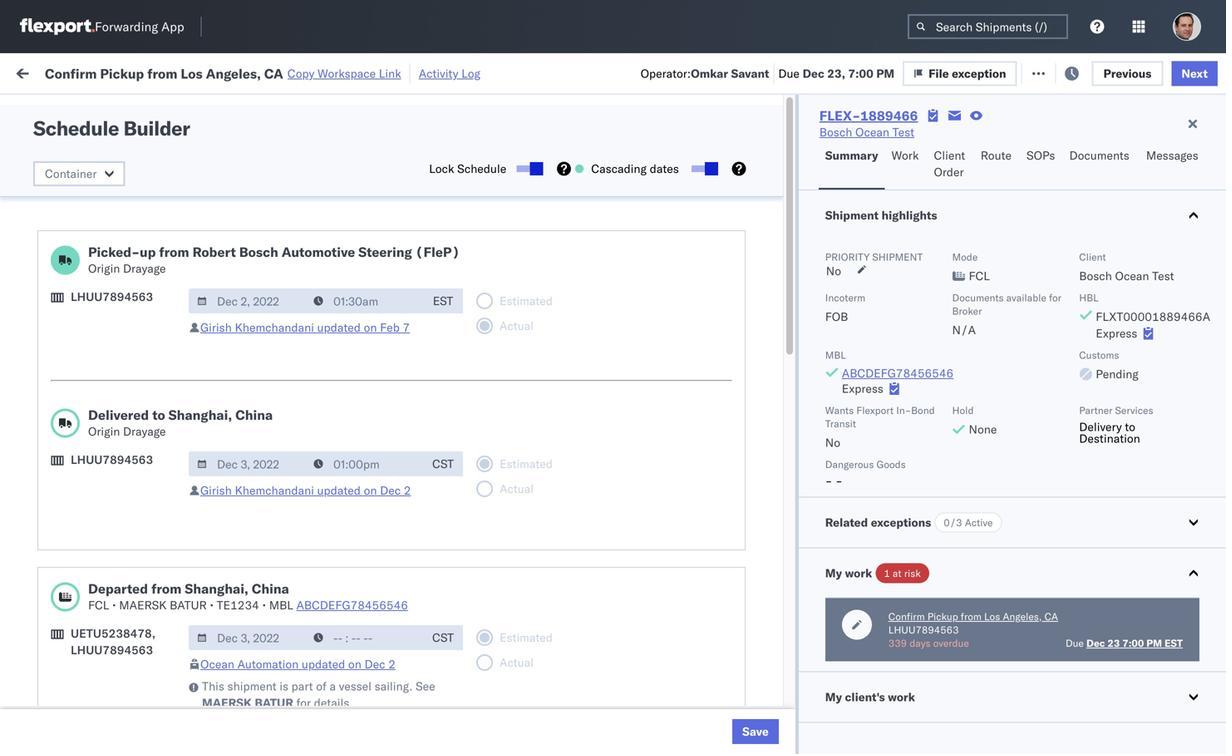 Task type: locate. For each thing, give the bounding box(es) containing it.
test123456 up the pending
[[1133, 313, 1203, 328]]

in
[[248, 103, 257, 116]]

delivery up confirm delivery on the left of page
[[90, 422, 133, 437]]

import work button
[[140, 64, 210, 79]]

am up ocean automation updated on dec 2
[[296, 606, 315, 620]]

for inside this shipment is part of a vessel sailing. see maersk batur for details.
[[297, 696, 311, 710]]

1 vertical spatial maeu9408431
[[1133, 569, 1217, 584]]

clearance down departed
[[129, 633, 182, 648]]

maersk inside the departed from shanghai, china fcl • maersk batur • te1234 • mbl abcdefg78456546
[[119, 598, 167, 612]]

1 vertical spatial container
[[45, 166, 97, 181]]

1 drayage from the top
[[123, 261, 166, 276]]

4 schedule delivery appointment button from the top
[[38, 531, 205, 549]]

0 horizontal spatial my work
[[17, 60, 91, 83]]

4 edt, from the top
[[318, 313, 344, 328]]

0 horizontal spatial est
[[433, 294, 453, 308]]

3 schedule delivery appointment button from the top
[[38, 421, 205, 440]]

1 vertical spatial flex-1889466
[[918, 423, 1004, 437]]

3 maeu9408431 from the top
[[1133, 642, 1217, 657]]

confirm inside button
[[38, 459, 81, 473]]

0 vertical spatial shanghai,
[[169, 407, 232, 423]]

pickup down confirm delivery button
[[90, 487, 126, 501]]

mode
[[953, 251, 978, 263]]

mbl down fob
[[826, 349, 846, 361]]

upload customs clearance documents link up delivered
[[38, 340, 236, 373]]

28,
[[373, 642, 392, 657]]

on right 180 at the top left
[[425, 64, 438, 79]]

0 vertical spatial 11:30
[[268, 533, 300, 547]]

confirm for confirm delivery
[[38, 459, 81, 473]]

1 schedule delivery appointment button from the top
[[38, 165, 205, 183]]

no inside wants flexport in-bond transit no
[[826, 435, 841, 450]]

0 vertical spatial upload customs clearance documents
[[38, 341, 182, 372]]

on up vessel
[[348, 657, 362, 672]]

1 vertical spatial abcdefg78456546 button
[[296, 598, 408, 612]]

due
[[779, 66, 800, 80], [1066, 637, 1084, 649]]

transit
[[826, 417, 857, 430]]

maeu9408431 for schedule pickup from rotterdam, netherlands
[[1133, 569, 1217, 584]]

work up the by:
[[48, 60, 91, 83]]

2 upload from the top
[[38, 633, 76, 648]]

numbers
[[1025, 143, 1066, 155]]

1 vertical spatial shipment
[[227, 679, 277, 694]]

this
[[202, 679, 224, 694]]

2 5, from the top
[[371, 240, 382, 254]]

ocean automation updated on dec 2
[[200, 657, 396, 672]]

bosch inside the picked-up from robert bosch automotive steering (flep) origin drayage
[[239, 244, 278, 260]]

pm
[[877, 66, 895, 80], [303, 533, 321, 547], [303, 569, 321, 584], [1147, 637, 1163, 649], [303, 642, 321, 657], [296, 679, 314, 694]]

batur
[[170, 598, 207, 612], [255, 696, 293, 710]]

demo
[[664, 496, 694, 511]]

1 integration test account - karl lagerfeld from the top
[[725, 533, 942, 547]]

1 upload from the top
[[38, 341, 76, 355]]

client inside client bosch ocean test incoterm fob
[[1080, 251, 1107, 263]]

3 ocean fcl from the top
[[509, 313, 567, 328]]

2
[[404, 483, 411, 498], [388, 657, 396, 672]]

container down 'workitem'
[[45, 166, 97, 181]]

test123456
[[1133, 203, 1203, 218], [1133, 277, 1203, 291], [1133, 313, 1203, 328]]

2023 for schedule delivery appointment link corresponding to 11:30 pm est, jan 23, 2023
[[394, 533, 423, 547]]

test123456 down "messages" button
[[1133, 203, 1203, 218]]

upload for first 'upload customs clearance documents' link
[[38, 341, 76, 355]]

forwarding app link
[[20, 18, 184, 35]]

1 horizontal spatial shipment
[[873, 251, 923, 263]]

2 horizontal spatial for
[[1049, 291, 1062, 304]]

1 lhuu7894563, from the top
[[1025, 386, 1110, 400]]

0 horizontal spatial •
[[112, 598, 116, 612]]

due for due dec 23, 7:00 pm
[[779, 66, 800, 80]]

rotterdam, down this
[[157, 706, 216, 721]]

0 vertical spatial batur
[[170, 598, 207, 612]]

5 ocean fcl from the top
[[509, 496, 567, 511]]

consignee for bookings test consignee
[[802, 496, 858, 511]]

2 11:30 pm est, jan 23, 2023 from the top
[[268, 569, 423, 584]]

1 vertical spatial flexport
[[617, 496, 661, 511]]

work right client's
[[888, 690, 916, 704]]

24,
[[370, 459, 388, 474]]

save
[[743, 724, 769, 739]]

2 vertical spatial flex-2130387
[[918, 642, 1004, 657]]

lhuu7894563, up partner
[[1025, 386, 1110, 400]]

1 vertical spatial lhuu7894563,
[[1025, 422, 1110, 437]]

0 vertical spatial express
[[1096, 326, 1138, 341]]

girish for china
[[200, 483, 232, 498]]

5 appointment from the top
[[136, 678, 205, 693]]

mbl/mawb
[[1133, 136, 1191, 148]]

2130387 down active
[[954, 533, 1004, 547]]

0 vertical spatial at
[[348, 64, 359, 79]]

1 vertical spatial confirm
[[38, 459, 81, 473]]

client for order
[[934, 148, 966, 163]]

1 vertical spatial due
[[1066, 637, 1084, 649]]

1 vertical spatial schedule pickup from rotterdam, netherlands button
[[38, 706, 236, 741]]

8:30 pm est, jan 30, 2023
[[268, 679, 416, 694]]

2 flex-1846748 from the top
[[918, 203, 1004, 218]]

0 horizontal spatial container
[[45, 166, 97, 181]]

0 horizontal spatial due
[[779, 66, 800, 80]]

client order button
[[928, 141, 974, 190]]

2:59 am edt, nov 5, 2022 for 4th schedule pickup from los angeles, ca button from the bottom
[[268, 313, 414, 328]]

2022 for schedule delivery appointment link corresponding to 2:59 am est, dec 14, 2022
[[391, 423, 420, 437]]

2 11:30 from the top
[[268, 569, 300, 584]]

11:30 pm est, jan 23, 2023 for schedule pickup from rotterdam, netherlands
[[268, 569, 423, 584]]

exception
[[967, 64, 1021, 79], [952, 66, 1007, 80]]

5, up steering
[[371, 203, 382, 218]]

cst for delivered to shanghai, china
[[432, 457, 454, 471]]

11:30 pm est, jan 23, 2023 down 2:59 am est, jan 13, 2023
[[268, 533, 423, 547]]

1 horizontal spatial for
[[297, 696, 311, 710]]

1 flex-2130387 from the top
[[918, 533, 1004, 547]]

los
[[181, 65, 203, 82], [157, 194, 175, 209], [157, 231, 175, 245], [157, 304, 175, 319], [157, 377, 175, 392], [157, 487, 175, 501], [157, 597, 175, 611], [985, 610, 1001, 623]]

11:30 for schedule delivery appointment
[[268, 533, 300, 547]]

-- : -- -- text field
[[305, 289, 423, 314], [305, 452, 423, 477]]

ca
[[264, 65, 283, 82], [38, 211, 54, 225], [38, 247, 54, 262], [38, 321, 54, 335], [38, 394, 54, 408], [38, 504, 54, 518], [1045, 610, 1059, 623], [38, 613, 54, 628]]

0 horizontal spatial work
[[48, 60, 91, 83]]

schedule delivery appointment link up departed
[[38, 531, 205, 548]]

on
[[425, 64, 438, 79], [364, 320, 377, 335], [364, 483, 377, 498], [348, 657, 362, 672]]

5 hlxu6269489, from the top
[[1113, 349, 1198, 364]]

0 vertical spatial khemchandani
[[235, 320, 314, 335]]

2 vertical spatial work
[[888, 690, 916, 704]]

pickup down uetu5238478, lhuu7894563
[[90, 706, 126, 721]]

west
[[776, 606, 803, 620]]

from inside the departed from shanghai, china fcl • maersk batur • te1234 • mbl abcdefg78456546
[[151, 580, 182, 597]]

2 vertical spatial 23,
[[373, 569, 392, 584]]

3 ceau7522281, from the top
[[1025, 276, 1110, 291]]

2:59 am edt, nov 5, 2022 for 2nd schedule pickup from los angeles, ca button from the top of the page
[[268, 240, 414, 254]]

schedule delivery appointment link for 8:30 pm est, jan 30, 2023
[[38, 677, 205, 694]]

3 karl from the top
[[868, 642, 889, 657]]

flexport inside wants flexport in-bond transit no
[[857, 404, 894, 417]]

7:00 for 23
[[1123, 637, 1145, 649]]

updated left feb
[[317, 320, 361, 335]]

flex-2130387 down confirm pickup from los angeles, ca lhuu7894563
[[918, 642, 1004, 657]]

client inside 'client order' button
[[934, 148, 966, 163]]

appointment for 11:30 pm est, jan 23, 2023
[[136, 532, 205, 546]]

0 horizontal spatial risk
[[362, 64, 381, 79]]

number
[[1193, 136, 1227, 148]]

consignee
[[697, 496, 753, 511], [802, 496, 858, 511]]

est, down 2:59 am est, jan 13, 2023
[[324, 533, 349, 547]]

0 horizontal spatial 2
[[388, 657, 396, 672]]

2 schedule pickup from los angeles, ca link from the top
[[38, 230, 236, 263]]

work,
[[174, 103, 201, 116]]

mmm d, yyyy text field for departed from shanghai, china
[[189, 625, 307, 650]]

1 horizontal spatial container
[[1025, 129, 1069, 142]]

2:59 am est, dec 14, 2022
[[268, 423, 420, 437]]

1 vertical spatial abcdefg78456546
[[296, 598, 408, 612]]

4 schedule pickup from los angeles, ca link from the top
[[38, 376, 236, 410]]

shipment inside this shipment is part of a vessel sailing. see maersk batur for details.
[[227, 679, 277, 694]]

partner
[[1080, 404, 1113, 417]]

ca for sixth schedule pickup from los angeles, ca button from the bottom of the page
[[38, 211, 54, 225]]

1 horizontal spatial work
[[892, 148, 919, 163]]

uetu5238478 down services
[[1113, 422, 1194, 437]]

0 vertical spatial abcdefg78456546 button
[[842, 366, 954, 380]]

schedule pickup from los angeles, ca link
[[38, 193, 236, 227], [38, 230, 236, 263], [38, 303, 236, 336], [38, 376, 236, 410], [38, 486, 236, 519], [38, 596, 236, 629]]

delivery down delivered
[[84, 459, 126, 473]]

2023 for schedule pickup from rotterdam, netherlands link for 1st schedule pickup from rotterdam, netherlands button from the top of the page
[[394, 569, 423, 584]]

3 2:59 from the top
[[268, 277, 293, 291]]

1 vertical spatial upload customs clearance documents link
[[38, 632, 236, 666]]

2 lhuu7894563, uetu5238478 from the top
[[1025, 422, 1194, 437]]

2 vertical spatial my
[[826, 690, 842, 704]]

drayage inside delivered to shanghai, china origin drayage
[[123, 424, 166, 439]]

2 ceau7522281, from the top
[[1025, 240, 1110, 254]]

schedule delivery appointment button
[[38, 165, 205, 183], [38, 275, 205, 293], [38, 421, 205, 440], [38, 531, 205, 549], [38, 677, 205, 696]]

khemchandani down mmm d, yyyy text field
[[235, 320, 314, 335]]

delivery up departed
[[90, 532, 133, 546]]

lhuu7894563 down uetu5238478,
[[71, 643, 153, 657]]

confirm pickup from los angeles, ca lhuu7894563
[[889, 610, 1059, 636]]

5, down steering
[[371, 277, 382, 291]]

2130387 for 11:30 pm est, jan 23, 2023
[[954, 569, 1004, 584]]

clearance inside button
[[129, 341, 182, 355]]

lhuu7894563, uetu5238478
[[1025, 386, 1194, 400], [1025, 422, 1194, 437]]

6 resize handle column header from the left
[[863, 129, 883, 754]]

0 horizontal spatial express
[[842, 381, 884, 396]]

0 vertical spatial 7:00
[[849, 66, 874, 80]]

china inside delivered to shanghai, china origin drayage
[[236, 407, 273, 423]]

client for bosch
[[1080, 251, 1107, 263]]

from
[[147, 65, 178, 82], [129, 194, 154, 209], [129, 231, 154, 245], [159, 244, 189, 260], [129, 304, 154, 319], [129, 377, 154, 392], [129, 487, 154, 501], [129, 560, 154, 575], [151, 580, 182, 597], [129, 597, 154, 611], [961, 610, 982, 623], [129, 706, 154, 721]]

1 horizontal spatial est
[[1165, 637, 1183, 649]]

ocean
[[856, 125, 890, 139], [509, 167, 543, 181], [653, 167, 687, 181], [761, 167, 795, 181], [509, 203, 543, 218], [653, 203, 687, 218], [761, 203, 795, 218], [761, 240, 795, 254], [1116, 269, 1150, 283], [761, 277, 795, 291], [509, 313, 543, 328], [761, 313, 795, 328], [761, 350, 795, 364], [761, 386, 795, 401], [761, 423, 795, 437], [509, 459, 543, 474], [761, 459, 795, 474], [509, 496, 543, 511], [509, 533, 543, 547], [509, 569, 543, 584], [509, 642, 543, 657], [200, 657, 235, 672]]

jan left 30,
[[345, 679, 363, 694]]

11:30 pm est, jan 23, 2023 for schedule delivery appointment
[[268, 533, 423, 547]]

2022 for confirm delivery link
[[391, 459, 420, 474]]

1 vertical spatial 2
[[388, 657, 396, 672]]

schedule delivery appointment for 11:30 pm est, jan 23, 2023
[[38, 532, 205, 546]]

4 flex-1846748 from the top
[[918, 277, 1004, 291]]

dec
[[803, 66, 825, 80], [346, 423, 368, 437], [346, 459, 368, 474], [380, 483, 401, 498], [1087, 637, 1106, 649], [365, 657, 385, 672]]

2:59 am est, jan 25, 2023
[[268, 606, 417, 620]]

0 vertical spatial work
[[181, 64, 210, 79]]

clearance up delivered
[[129, 341, 182, 355]]

customs
[[79, 341, 126, 355], [1080, 349, 1120, 361], [79, 633, 126, 648]]

resize handle column header
[[238, 129, 258, 754], [422, 129, 442, 754], [481, 129, 501, 754], [589, 129, 609, 754], [697, 129, 717, 754], [863, 129, 883, 754], [996, 129, 1016, 754], [1104, 129, 1124, 754], [1184, 129, 1204, 754]]

est, up 9:00 am est, dec 24, 2022
[[318, 423, 343, 437]]

ocean fcl
[[509, 167, 567, 181], [509, 203, 567, 218], [509, 313, 567, 328], [509, 459, 567, 474], [509, 496, 567, 511], [509, 533, 567, 547], [509, 569, 567, 584], [509, 642, 567, 657]]

delivery for 2:59 am edt, nov 5, 2022
[[90, 276, 133, 290]]

cascading
[[591, 161, 647, 176]]

lagerfeld down 'days' on the bottom right
[[892, 679, 942, 694]]

1 vertical spatial upload
[[38, 633, 76, 648]]

1 test123456 from the top
[[1133, 203, 1203, 218]]

2 schedule pickup from rotterdam, netherlands link from the top
[[38, 706, 236, 739]]

1889466
[[861, 107, 918, 124], [954, 423, 1004, 437]]

am down the automotive
[[296, 277, 315, 291]]

app
[[161, 19, 184, 35]]

schedule pickup from los angeles, ca for 4th schedule pickup from los angeles, ca button from the bottom
[[38, 304, 224, 335]]

schedule delivery appointment for 2:59 am est, dec 14, 2022
[[38, 422, 205, 437]]

los for 5th schedule pickup from los angeles, ca button
[[157, 487, 175, 501]]

from inside the picked-up from robert bosch automotive steering (flep) origin drayage
[[159, 244, 189, 260]]

confirm delivery button
[[38, 458, 126, 476]]

2023 right 28,
[[394, 642, 423, 657]]

1 horizontal spatial flexport
[[857, 404, 894, 417]]

5 1846748 from the top
[[954, 313, 1004, 328]]

shipment for this
[[227, 679, 277, 694]]

uetu5238478 for schedule delivery appointment
[[1113, 422, 1194, 437]]

angeles, inside confirm pickup from los angeles, ca lhuu7894563
[[1003, 610, 1042, 623]]

3 appointment from the top
[[136, 422, 205, 437]]

0 vertical spatial gvcu5265864
[[1025, 532, 1106, 547]]

schedule delivery appointment button up departed
[[38, 531, 205, 549]]

up
[[140, 244, 156, 260]]

dec right savant
[[803, 66, 825, 80]]

7:00 for 23,
[[849, 66, 874, 80]]

schedule delivery appointment button for 2:59 am est, dec 14, 2022
[[38, 421, 205, 440]]

work
[[181, 64, 210, 79], [892, 148, 919, 163]]

edt, left feb
[[318, 313, 344, 328]]

• right te1234
[[262, 598, 266, 612]]

appointment down builder
[[136, 166, 205, 180]]

2 vertical spatial updated
[[302, 657, 345, 672]]

gvcu5265864 down abcd1234560
[[1025, 642, 1106, 657]]

express for hbl
[[1096, 326, 1138, 341]]

girish khemchandani updated on feb 7 button
[[200, 320, 410, 335]]

msdu7304509
[[1025, 496, 1109, 510]]

1 rotterdam, from the top
[[157, 560, 216, 575]]

nov left (flep)
[[347, 240, 368, 254]]

maeu9408431 for schedule delivery appointment
[[1133, 533, 1217, 547]]

edt, left steering
[[318, 240, 344, 254]]

my work left 1
[[826, 566, 873, 580]]

0 horizontal spatial :
[[119, 103, 122, 116]]

1 horizontal spatial work
[[845, 566, 873, 580]]

339 days overdue
[[889, 637, 969, 649]]

for inside 'documents available for broker n/a'
[[1049, 291, 1062, 304]]

2130387 for 11:30 pm est, jan 28, 2023
[[954, 642, 1004, 657]]

1 vertical spatial drayage
[[123, 424, 166, 439]]

pickup
[[100, 65, 144, 82], [90, 194, 126, 209], [90, 231, 126, 245], [90, 304, 126, 319], [90, 377, 126, 392], [90, 487, 126, 501], [90, 560, 126, 575], [90, 597, 126, 611], [928, 610, 959, 623], [90, 706, 126, 721]]

am down 9:00 am est, dec 24, 2022
[[296, 496, 315, 511]]

am up 9:00 am est, dec 24, 2022
[[296, 423, 315, 437]]

13,
[[367, 496, 385, 511]]

appointment down up
[[136, 276, 205, 290]]

7 ocean fcl from the top
[[509, 569, 567, 584]]

2 schedule pickup from los angeles, ca button from the top
[[38, 230, 236, 265]]

0 horizontal spatial 7:00
[[849, 66, 874, 80]]

angeles, for schedule pickup from los angeles, ca link corresponding to sixth schedule pickup from los angeles, ca button from the bottom of the page
[[178, 194, 224, 209]]

3 ceau7522281, hlxu6269489, hlxu from the top
[[1025, 276, 1227, 291]]

schedule delivery appointment up confirm delivery on the left of page
[[38, 422, 205, 437]]

1 vertical spatial shanghai,
[[185, 580, 249, 597]]

pickup inside confirm pickup from los angeles, ca lhuu7894563
[[928, 610, 959, 623]]

1 horizontal spatial risk
[[905, 567, 921, 580]]

girish
[[200, 320, 232, 335], [200, 483, 232, 498]]

1 vertical spatial china
[[252, 580, 289, 597]]

test123456 up flxt00001889466a
[[1133, 277, 1203, 291]]

batch action button
[[1108, 59, 1217, 84]]

1 horizontal spatial at
[[893, 567, 902, 580]]

1 horizontal spatial batur
[[255, 696, 293, 710]]

flex-2130387 down 0/3 active
[[918, 533, 1004, 547]]

updated up of
[[302, 657, 345, 672]]

2 edt, from the top
[[318, 240, 344, 254]]

2 account from the top
[[811, 569, 854, 584]]

appointment for 2:59 am edt, nov 5, 2022
[[136, 276, 205, 290]]

documents inside 'documents available for broker n/a'
[[953, 291, 1004, 304]]

upload customs clearance documents down departed
[[38, 633, 182, 664]]

0 vertical spatial flex-2130387
[[918, 533, 1004, 547]]

23, down 13,
[[373, 533, 392, 547]]

flexport. image
[[20, 18, 95, 35]]

appointment for 2:59 am est, dec 14, 2022
[[136, 422, 205, 437]]

2 lhuu7894563, from the top
[[1025, 422, 1110, 437]]

0 vertical spatial zimu3048342
[[1133, 679, 1212, 694]]

confirm delivery link
[[38, 458, 126, 474]]

shipment down highlights on the right of page
[[873, 251, 923, 263]]

delivery for 9:00 am est, dec 24, 2022
[[84, 459, 126, 473]]

schedule delivery appointment button down picked-
[[38, 275, 205, 293]]

4 ocean fcl from the top
[[509, 459, 567, 474]]

at for 1
[[893, 567, 902, 580]]

schedule delivery appointment link down workitem button
[[38, 165, 205, 182]]

confirm pickup from los angeles, ca copy workspace link
[[45, 65, 401, 82]]

flxt00001889466a
[[1096, 309, 1211, 324]]

maersk down departed
[[119, 598, 167, 612]]

0 horizontal spatial work
[[181, 64, 210, 79]]

2 khemchandani from the top
[[235, 483, 314, 498]]

3 schedule delivery appointment from the top
[[38, 422, 205, 437]]

dates
[[650, 161, 679, 176]]

MMM D, YYYY text field
[[189, 452, 307, 477], [189, 625, 307, 650]]

ca inside confirm pickup from los angeles, ca lhuu7894563
[[1045, 610, 1059, 623]]

flex-1889466
[[820, 107, 918, 124], [918, 423, 1004, 437]]

0 vertical spatial 11:30 pm est, jan 23, 2023
[[268, 533, 423, 547]]

1 horizontal spatial to
[[1125, 420, 1136, 434]]

8 am from the top
[[296, 606, 315, 620]]

0 horizontal spatial to
[[152, 407, 165, 423]]

schedule delivery appointment down uetu5238478, lhuu7894563
[[38, 678, 205, 693]]

delivery inside button
[[84, 459, 126, 473]]

risk for 690 at risk
[[362, 64, 381, 79]]

est down (flep)
[[433, 294, 453, 308]]

2 for delivered to shanghai, china
[[404, 483, 411, 498]]

1 horizontal spatial 7:00
[[1123, 637, 1145, 649]]

for left work,
[[158, 103, 172, 116]]

1 vertical spatial origin
[[88, 424, 120, 439]]

23, up 25,
[[373, 569, 392, 584]]

shanghai, inside delivered to shanghai, china origin drayage
[[169, 407, 232, 423]]

omkar
[[691, 66, 729, 80]]

lagerfeld right 1
[[892, 569, 942, 584]]

1 schedule pickup from rotterdam, netherlands link from the top
[[38, 559, 236, 593]]

jan up 25,
[[352, 569, 371, 584]]

1 vertical spatial 11:30 pm est, jan 23, 2023
[[268, 569, 423, 584]]

2 horizontal spatial work
[[888, 690, 916, 704]]

1 am from the top
[[296, 203, 315, 218]]

shipment up maersk batur link
[[227, 679, 277, 694]]

0 vertical spatial 23,
[[828, 66, 846, 80]]

due for due dec 23 7:00 pm est
[[1066, 637, 1084, 649]]

schedule delivery appointment down picked-
[[38, 276, 205, 290]]

1 schedule pickup from los angeles, ca from the top
[[38, 194, 224, 225]]

delivery for 11:30 pm est, jan 23, 2023
[[90, 532, 133, 546]]

schedule
[[33, 116, 119, 141], [457, 161, 507, 176], [38, 166, 87, 180], [38, 194, 87, 209], [38, 231, 87, 245], [38, 276, 87, 290], [38, 304, 87, 319], [38, 377, 87, 392], [38, 422, 87, 437], [38, 487, 87, 501], [38, 532, 87, 546], [38, 560, 87, 575], [38, 597, 87, 611], [38, 678, 87, 693], [38, 706, 87, 721]]

1 flex-1846748 from the top
[[918, 167, 1004, 181]]

1 vertical spatial updated
[[317, 483, 361, 498]]

2130387 down confirm pickup from los angeles, ca lhuu7894563
[[954, 642, 1004, 657]]

no right snoozed
[[390, 103, 403, 116]]

work left 1
[[845, 566, 873, 580]]

copy workspace link button
[[288, 66, 401, 81]]

1 horizontal spatial maersk
[[202, 696, 252, 710]]

2022 for 2nd schedule pickup from los angeles, ca button from the top of the page's schedule pickup from los angeles, ca link
[[385, 240, 414, 254]]

1 vertical spatial uetu5238478
[[1113, 422, 1194, 437]]

180 on track
[[400, 64, 468, 79]]

delivery for 2:59 am est, dec 14, 2022
[[90, 422, 133, 437]]

delivery inside partner services delivery to destination
[[1080, 420, 1122, 434]]

schedule delivery appointment button down workitem button
[[38, 165, 205, 183]]

5 schedule pickup from los angeles, ca link from the top
[[38, 486, 236, 519]]

china inside the departed from shanghai, china fcl • maersk batur • te1234 • mbl abcdefg78456546
[[252, 580, 289, 597]]

6 schedule pickup from los angeles, ca button from the top
[[38, 596, 236, 631]]

1 netherlands from the top
[[38, 577, 103, 591]]

4 2:59 am edt, nov 5, 2022 from the top
[[268, 313, 414, 328]]

flex-1889466 up "flex"
[[820, 107, 918, 124]]

2 appointment from the top
[[136, 276, 205, 290]]

0 horizontal spatial shipment
[[227, 679, 277, 694]]

steering
[[359, 244, 412, 260]]

work inside work button
[[892, 148, 919, 163]]

container button
[[33, 161, 125, 186]]

lagerfeld down exceptions
[[892, 533, 942, 547]]

confirm inside confirm pickup from los angeles, ca lhuu7894563
[[889, 610, 925, 623]]

on for delivered to shanghai, china
[[364, 483, 377, 498]]

0 vertical spatial maeu9408431
[[1133, 533, 1217, 547]]

0 horizontal spatial at
[[348, 64, 359, 79]]

1 vertical spatial rotterdam,
[[157, 706, 216, 721]]

on down "24,"
[[364, 483, 377, 498]]

shanghai, inside the departed from shanghai, china fcl • maersk batur • te1234 • mbl abcdefg78456546
[[185, 580, 249, 597]]

0 vertical spatial abcdefg78456546
[[842, 366, 954, 380]]

1 2:59 am edt, nov 5, 2022 from the top
[[268, 203, 414, 218]]

sailing.
[[375, 679, 413, 694]]

1 horizontal spatial express
[[1096, 326, 1138, 341]]

• left te1234
[[210, 598, 214, 612]]

2 vertical spatial maeu9408431
[[1133, 642, 1217, 657]]

1 11:30 from the top
[[268, 533, 300, 547]]

los inside confirm pickup from los angeles, ca lhuu7894563
[[985, 610, 1001, 623]]

lagerfeld down flex-1662119
[[892, 642, 942, 657]]

11:30 up 2:59 am est, jan 25, 2023
[[268, 569, 300, 584]]

lhuu7894563
[[71, 289, 153, 304], [71, 452, 153, 467], [889, 624, 959, 636], [71, 643, 153, 657]]

test inside client bosch ocean test incoterm fob
[[1153, 269, 1175, 283]]

khemchandani
[[235, 320, 314, 335], [235, 483, 314, 498]]

client order
[[934, 148, 966, 179]]

-- : -- -- text field for picked-up from robert bosch automotive steering (flep)
[[305, 289, 423, 314]]

flexport left in-
[[857, 404, 894, 417]]

confirm for confirm pickup from los angeles, ca lhuu7894563
[[889, 610, 925, 623]]

work inside button
[[888, 690, 916, 704]]

pickup up overdue
[[928, 610, 959, 623]]

client bosch ocean test incoterm fob
[[826, 251, 1175, 324]]

batur down 8:30 on the bottom of the page
[[255, 696, 293, 710]]

0 horizontal spatial consignee
[[697, 496, 753, 511]]

maersk
[[119, 598, 167, 612], [202, 696, 252, 710]]

batur inside the departed from shanghai, china fcl • maersk batur • te1234 • mbl abcdefg78456546
[[170, 598, 207, 612]]

1 vertical spatial 2130387
[[954, 569, 1004, 584]]

1 11:30 pm est, jan 23, 2023 from the top
[[268, 533, 423, 547]]

4 schedule pickup from los angeles, ca from the top
[[38, 377, 224, 408]]

1 horizontal spatial abcdefg78456546 button
[[842, 366, 954, 380]]

4 schedule delivery appointment from the top
[[38, 532, 205, 546]]

1 vertical spatial batur
[[255, 696, 293, 710]]

2 ocean fcl from the top
[[509, 203, 567, 218]]

6 am from the top
[[296, 459, 315, 474]]

2130387 up 1662119
[[954, 569, 1004, 584]]

drayage down delivered
[[123, 424, 166, 439]]

appointment for 8:30 pm est, jan 30, 2023
[[136, 678, 205, 693]]

2 schedule pickup from los angeles, ca from the top
[[38, 231, 224, 262]]

3 lagerfeld from the top
[[892, 642, 942, 657]]

los for sixth schedule pickup from los angeles, ca button from the bottom of the page
[[157, 194, 175, 209]]

messages
[[1147, 148, 1199, 163]]

4 hlxu6269489, from the top
[[1113, 313, 1198, 327]]

1846748
[[954, 167, 1004, 181], [954, 203, 1004, 218], [954, 240, 1004, 254], [954, 277, 1004, 291], [954, 313, 1004, 328]]

1 clearance from the top
[[129, 341, 182, 355]]

1 horizontal spatial client
[[1080, 251, 1107, 263]]

2 vertical spatial no
[[826, 435, 841, 450]]

origin down delivered
[[88, 424, 120, 439]]

1 lhuu7894563, uetu5238478 from the top
[[1025, 386, 1194, 400]]

gvcu5265864 for 11:30 pm est, jan 28, 2023
[[1025, 642, 1106, 657]]

23, for schedule delivery appointment
[[373, 533, 392, 547]]

edt, down the automotive
[[318, 277, 344, 291]]

due down abcd1234560
[[1066, 637, 1084, 649]]

1 vertical spatial girish
[[200, 483, 232, 498]]

girish for robert
[[200, 320, 232, 335]]

0 horizontal spatial mbl
[[269, 598, 293, 612]]

0 vertical spatial risk
[[362, 64, 381, 79]]

for right available
[[1049, 291, 1062, 304]]

1 horizontal spatial :
[[383, 103, 386, 116]]

lhuu7894563, uetu5238478 down partner
[[1025, 422, 1194, 437]]

upload customs clearance documents up delivered
[[38, 341, 182, 372]]

schedule delivery appointment button for 2:59 am edt, nov 5, 2022
[[38, 275, 205, 293]]

8:30
[[268, 679, 293, 694]]

flex-2130387 for 11:30 pm est, jan 28, 2023
[[918, 642, 1004, 657]]

flexport demo consignee
[[617, 496, 753, 511]]

3 integration from the top
[[725, 642, 783, 657]]

karl
[[868, 533, 889, 547], [868, 569, 889, 584], [868, 642, 889, 657], [868, 679, 889, 694], [868, 716, 889, 730]]

schedule delivery appointment link for 2:59 am edt, nov 5, 2022
[[38, 275, 205, 291]]

1 vertical spatial flex-2130387
[[918, 569, 1004, 584]]

2 2130387 from the top
[[954, 569, 1004, 584]]

batch action
[[1134, 64, 1206, 79]]

0 vertical spatial upload customs clearance documents link
[[38, 340, 236, 373]]

0 vertical spatial cst
[[432, 457, 454, 471]]

jan for schedule delivery appointment link for 8:30 pm est, jan 30, 2023
[[345, 679, 363, 694]]

0 vertical spatial due
[[779, 66, 800, 80]]

upload inside button
[[38, 341, 76, 355]]

my down related
[[826, 566, 842, 580]]

0 horizontal spatial for
[[158, 103, 172, 116]]

1 schedule delivery appointment from the top
[[38, 166, 205, 180]]

integration test account - karl lagerfeld
[[725, 533, 942, 547], [725, 569, 942, 584], [725, 642, 942, 657], [725, 679, 942, 694], [725, 716, 942, 730]]

schedule pickup from rotterdam, netherlands link for 1st schedule pickup from rotterdam, netherlands button from the bottom
[[38, 706, 236, 739]]

delivery down partner
[[1080, 420, 1122, 434]]

clearance
[[129, 341, 182, 355], [129, 633, 182, 648]]

8 resize handle column header from the left
[[1104, 129, 1124, 754]]

4 1846748 from the top
[[954, 277, 1004, 291]]

None checkbox
[[517, 165, 540, 172], [692, 165, 715, 172], [517, 165, 540, 172], [692, 165, 715, 172]]

ca for 4th schedule pickup from los angeles, ca button from the top
[[38, 394, 54, 408]]

schedule pickup from los angeles, ca link for 4th schedule pickup from los angeles, ca button from the bottom
[[38, 303, 236, 336]]

2 schedule delivery appointment from the top
[[38, 276, 205, 290]]

schedule delivery appointment link down picked-
[[38, 275, 205, 291]]

3 hlxu6269489, from the top
[[1113, 276, 1198, 291]]

690 at risk
[[324, 64, 381, 79]]

2023 right 13,
[[388, 496, 417, 511]]

schedule pickup from rotterdam, netherlands for 1st schedule pickup from rotterdam, netherlands button from the bottom
[[38, 706, 216, 738]]

1 zimu3048342 from the top
[[1133, 679, 1212, 694]]

incoterm
[[826, 291, 866, 304]]

bosch inside client bosch ocean test incoterm fob
[[1080, 269, 1113, 283]]

girish down mmm d, yyyy text field
[[200, 320, 232, 335]]

customs inside 'upload customs clearance documents' button
[[79, 341, 126, 355]]



Task type: describe. For each thing, give the bounding box(es) containing it.
lhuu7894563, for schedule delivery appointment
[[1025, 422, 1110, 437]]

schedule delivery appointment button for 11:30 pm est, jan 23, 2023
[[38, 531, 205, 549]]

180
[[400, 64, 422, 79]]

1 ocean fcl from the top
[[509, 167, 567, 181]]

flex id
[[891, 136, 923, 148]]

on for picked-up from robert bosch automotive steering (flep)
[[364, 320, 377, 335]]

sops button
[[1020, 141, 1063, 190]]

2022 for schedule delivery appointment link corresponding to 2:59 am edt, nov 5, 2022
[[385, 277, 414, 291]]

mmm d, yyyy text field for delivered to shanghai, china
[[189, 452, 307, 477]]

1 lagerfeld from the top
[[892, 533, 942, 547]]

pm left of
[[296, 679, 314, 694]]

dec down "24,"
[[380, 483, 401, 498]]

bookings
[[725, 496, 774, 511]]

7 am from the top
[[296, 496, 315, 511]]

from down uetu5238478, lhuu7894563
[[129, 706, 154, 721]]

0 vertical spatial flex-1889466
[[820, 107, 918, 124]]

goods
[[877, 458, 906, 471]]

none
[[969, 422, 997, 437]]

updated for delivered to shanghai, china
[[317, 483, 361, 498]]

4 nov from the top
[[347, 313, 368, 328]]

5 schedule pickup from los angeles, ca button from the top
[[38, 486, 236, 521]]

3 schedule pickup from los angeles, ca button from the top
[[38, 303, 236, 338]]

from up uetu5238478,
[[129, 597, 154, 611]]

builder
[[124, 116, 190, 141]]

my inside button
[[826, 690, 842, 704]]

0 vertical spatial no
[[390, 103, 403, 116]]

girish khemchandani updated on dec 2
[[200, 483, 411, 498]]

container numbers
[[1025, 129, 1069, 155]]

2023 for 5th schedule pickup from los angeles, ca button schedule pickup from los angeles, ca link
[[388, 496, 417, 511]]

2 lagerfeld from the top
[[892, 569, 942, 584]]

3 edt, from the top
[[318, 277, 344, 291]]

flex
[[891, 136, 910, 148]]

9:00
[[268, 459, 293, 474]]

-- : -- -- text field
[[305, 625, 423, 650]]

2 • from the left
[[210, 598, 214, 612]]

5 integration test account - karl lagerfeld from the top
[[725, 716, 942, 730]]

0 vertical spatial my work
[[17, 60, 91, 83]]

pickup up delivered
[[90, 377, 126, 392]]

shanghai, for to
[[169, 407, 232, 423]]

related
[[826, 515, 868, 530]]

0 vertical spatial my
[[17, 60, 43, 83]]

documents down uetu5238478,
[[38, 650, 98, 664]]

forwarding app
[[95, 19, 184, 35]]

1 • from the left
[[112, 598, 116, 612]]

picked-up from robert bosch automotive steering (flep) origin drayage
[[88, 244, 460, 276]]

summary
[[826, 148, 879, 163]]

forwarding
[[95, 19, 158, 35]]

los for 4th schedule pickup from los angeles, ca button from the top
[[157, 377, 175, 392]]

workitem button
[[10, 132, 241, 149]]

pm down 2:59 am est, jan 13, 2023
[[303, 533, 321, 547]]

documents inside 'upload customs clearance documents' button
[[38, 357, 98, 372]]

pending
[[1096, 367, 1139, 381]]

0/3
[[944, 516, 963, 529]]

dec up 30,
[[365, 657, 385, 672]]

(flep)
[[415, 244, 460, 260]]

cst for departed from shanghai, china
[[432, 630, 454, 645]]

see
[[416, 679, 435, 694]]

lhuu7894563, uetu5238478 for schedule pickup from los angeles, ca
[[1025, 386, 1194, 400]]

my client's work button
[[799, 672, 1227, 722]]

confirm delivery
[[38, 459, 126, 473]]

MMM D, YYYY text field
[[189, 289, 307, 314]]

4 ceau7522281, hlxu6269489, hlxu from the top
[[1025, 313, 1227, 327]]

4 am from the top
[[296, 313, 315, 328]]

1 ceau7522281, from the top
[[1025, 203, 1110, 217]]

11:30 for schedule pickup from rotterdam, netherlands
[[268, 569, 300, 584]]

7 2:59 from the top
[[268, 606, 293, 620]]

related exceptions
[[826, 515, 932, 530]]

departed from shanghai, china fcl • maersk batur • te1234 • mbl abcdefg78456546
[[88, 580, 408, 612]]

1 vertical spatial 1889466
[[954, 423, 1004, 437]]

0 horizontal spatial abcdefg78456546 button
[[296, 598, 408, 612]]

priority
[[826, 251, 870, 263]]

angeles, for 5th schedule pickup from los angeles, ca button schedule pickup from los angeles, ca link
[[178, 487, 224, 501]]

1 ceau7522281, hlxu6269489, hlxu from the top
[[1025, 203, 1227, 217]]

1 vertical spatial my
[[826, 566, 842, 580]]

3 integration test account - karl lagerfeld from the top
[[725, 642, 942, 657]]

import work
[[140, 64, 210, 79]]

schedule pickup from los angeles, ca link for 4th schedule pickup from los angeles, ca button from the top
[[38, 376, 236, 410]]

highlights
[[882, 208, 938, 222]]

jan for schedule pickup from rotterdam, netherlands link for 1st schedule pickup from rotterdam, netherlands button from the top of the page
[[352, 569, 371, 584]]

est, up "girish khemchandani updated on dec 2" button
[[318, 459, 343, 474]]

4 hlxu from the top
[[1201, 313, 1227, 327]]

pickup up uetu5238478,
[[90, 597, 126, 611]]

1 hlxu6269489, from the top
[[1113, 203, 1198, 217]]

0 vertical spatial work
[[48, 60, 91, 83]]

2 integration test account - karl lagerfeld from the top
[[725, 569, 942, 584]]

ca for 6th schedule pickup from los angeles, ca button from the top
[[38, 613, 54, 628]]

schedule pickup from los angeles, ca for 4th schedule pickup from los angeles, ca button from the top
[[38, 377, 224, 408]]

3 5, from the top
[[371, 277, 382, 291]]

from down 'upload customs clearance documents' button
[[129, 377, 154, 392]]

container for container
[[45, 166, 97, 181]]

2 upload customs clearance documents link from the top
[[38, 632, 236, 666]]

est, down 9:00 am est, dec 24, 2022
[[318, 496, 343, 511]]

: for status
[[119, 103, 122, 116]]

3 • from the left
[[262, 598, 266, 612]]

1 schedule pickup from rotterdam, netherlands button from the top
[[38, 559, 236, 594]]

7 resize handle column header from the left
[[996, 129, 1016, 754]]

schedule pickup from rotterdam, netherlands for 1st schedule pickup from rotterdam, netherlands button from the top of the page
[[38, 560, 216, 591]]

lock schedule
[[429, 161, 507, 176]]

automotive
[[282, 244, 355, 260]]

3 nov from the top
[[347, 277, 368, 291]]

5 flex-1846748 from the top
[[918, 313, 1004, 328]]

work button
[[885, 141, 928, 190]]

pm up flex-1889466 link
[[877, 66, 895, 80]]

dangerous goods - -
[[826, 458, 906, 488]]

los for 4th schedule pickup from los angeles, ca button from the bottom
[[157, 304, 175, 319]]

1893174
[[954, 496, 1004, 511]]

1 schedule delivery appointment link from the top
[[38, 165, 205, 182]]

2 karl from the top
[[868, 569, 889, 584]]

1
[[884, 567, 890, 580]]

upload customs clearance documents button
[[38, 340, 236, 375]]

3 resize handle column header from the left
[[481, 129, 501, 754]]

5 hlxu from the top
[[1201, 349, 1227, 364]]

2 netherlands from the top
[[38, 723, 103, 738]]

5 ceau7522281, hlxu6269489, hlxu from the top
[[1025, 349, 1227, 364]]

fob
[[826, 309, 849, 324]]

3 flex-1846748 from the top
[[918, 240, 1004, 254]]

schedule delivery appointment link for 2:59 am est, dec 14, 2022
[[38, 421, 205, 438]]

9 resize handle column header from the left
[[1184, 129, 1204, 754]]

: for snoozed
[[383, 103, 386, 116]]

delivery for 8:30 pm est, jan 30, 2023
[[90, 678, 133, 693]]

3 1846748 from the top
[[954, 240, 1004, 254]]

china for departed from shanghai, china
[[252, 580, 289, 597]]

delivered to shanghai, china origin drayage
[[88, 407, 273, 439]]

0 vertical spatial for
[[158, 103, 172, 116]]

4 account from the top
[[811, 679, 854, 694]]

1 1846748 from the top
[[954, 167, 1004, 181]]

available
[[1007, 291, 1047, 304]]

ca for 4th schedule pickup from los angeles, ca button from the bottom
[[38, 321, 54, 335]]

schedule pickup from los angeles, ca link for sixth schedule pickup from los angeles, ca button from the bottom of the page
[[38, 193, 236, 227]]

2 zimu3048342 from the top
[[1133, 716, 1212, 730]]

filtered by:
[[17, 102, 76, 116]]

gvcu5265864 for 11:30 pm est, jan 23, 2023
[[1025, 532, 1106, 547]]

2 hlxu from the top
[[1201, 240, 1227, 254]]

5 2:59 from the top
[[268, 423, 293, 437]]

lhuu7894563, for schedule pickup from los angeles, ca
[[1025, 386, 1110, 400]]

sops
[[1027, 148, 1056, 163]]

-- : -- -- text field for delivered to shanghai, china
[[305, 452, 423, 477]]

shanghai, for from
[[185, 580, 249, 597]]

1 vertical spatial est
[[1165, 637, 1183, 649]]

girish khemchandani updated on feb 7
[[200, 320, 410, 335]]

2:59 am edt, nov 5, 2022 for 'schedule delivery appointment' button for 2:59 am edt, nov 5, 2022
[[268, 277, 414, 291]]

ca for 5th schedule pickup from los angeles, ca button
[[38, 504, 54, 518]]

uetu5238478, lhuu7894563
[[71, 626, 156, 657]]

dec left '14,' on the left bottom
[[346, 423, 368, 437]]

upload customs clearance documents inside button
[[38, 341, 182, 372]]

cascading dates
[[591, 161, 679, 176]]

part
[[292, 679, 313, 694]]

mbl inside the departed from shanghai, china fcl • maersk batur • te1234 • mbl abcdefg78456546
[[269, 598, 293, 612]]

lhuu7894563 inside uetu5238478, lhuu7894563
[[71, 643, 153, 657]]

pickup up departed
[[90, 560, 126, 575]]

angeles, for schedule pickup from los angeles, ca link related to 4th schedule pickup from los angeles, ca button from the top
[[178, 377, 224, 392]]

6 2:59 from the top
[[268, 496, 293, 511]]

2 nov from the top
[[347, 240, 368, 254]]

1 nov from the top
[[347, 203, 368, 218]]

4 resize handle column header from the left
[[589, 129, 609, 754]]

schedule builder
[[33, 116, 190, 141]]

on for departed from shanghai, china
[[348, 657, 362, 672]]

jan for schedule pickup from los angeles, ca link for 6th schedule pickup from los angeles, ca button from the top
[[346, 606, 364, 620]]

5 account from the top
[[811, 716, 854, 730]]

1 schedule pickup from los angeles, ca button from the top
[[38, 193, 236, 228]]

from up up
[[129, 194, 154, 209]]

angeles, for 2nd schedule pickup from los angeles, ca button from the top of the page's schedule pickup from los angeles, ca link
[[178, 231, 224, 245]]

pickup up 'upload customs clearance documents' button
[[90, 304, 126, 319]]

1 2130387 from the top
[[954, 533, 1004, 547]]

pm right 23
[[1147, 637, 1163, 649]]

from inside confirm pickup from los angeles, ca lhuu7894563
[[961, 610, 982, 623]]

schedule pickup from rotterdam, netherlands link for 1st schedule pickup from rotterdam, netherlands button from the top of the page
[[38, 559, 236, 593]]

2023 for schedule pickup from los angeles, ca link for 6th schedule pickup from los angeles, ca button from the top
[[388, 606, 417, 620]]

at for 690
[[348, 64, 359, 79]]

from up departed
[[129, 560, 154, 575]]

of
[[316, 679, 327, 694]]

schedule delivery appointment for 2:59 am edt, nov 5, 2022
[[38, 276, 205, 290]]

origin inside the picked-up from robert bosch automotive steering (flep) origin drayage
[[88, 261, 120, 276]]

message (0)
[[241, 64, 309, 79]]

4 schedule pickup from los angeles, ca button from the top
[[38, 376, 236, 411]]

origin inside delivered to shanghai, china origin drayage
[[88, 424, 120, 439]]

25,
[[367, 606, 385, 620]]

1 edt, from the top
[[318, 203, 344, 218]]

dec left "24,"
[[346, 459, 368, 474]]

23, for schedule pickup from rotterdam, netherlands
[[373, 569, 392, 584]]

1 integration from the top
[[725, 533, 783, 547]]

schedule delivery appointment for 8:30 pm est, jan 30, 2023
[[38, 678, 205, 693]]

2:59 am est, jan 13, 2023
[[268, 496, 417, 511]]

maersk batur link
[[202, 695, 293, 711]]

abcd1234560
[[1025, 605, 1107, 620]]

ready
[[126, 103, 156, 116]]

angeles, for schedule pickup from los angeles, ca link for 4th schedule pickup from los angeles, ca button from the bottom
[[178, 304, 224, 319]]

test123456 for schedule delivery appointment
[[1133, 277, 1203, 291]]

3 11:30 from the top
[[268, 642, 300, 657]]

exceptions
[[871, 515, 932, 530]]

shipment for priority
[[873, 251, 923, 263]]

from down delivered to shanghai, china origin drayage
[[129, 487, 154, 501]]

los for 2nd schedule pickup from los angeles, ca button from the top of the page
[[157, 231, 175, 245]]

3 am from the top
[[296, 277, 315, 291]]

operator: omkar savant
[[641, 66, 770, 80]]

link
[[379, 66, 401, 81]]

ca for 2nd schedule pickup from los angeles, ca button from the top of the page
[[38, 247, 54, 262]]

1 appointment from the top
[[136, 166, 205, 180]]

order
[[934, 165, 964, 179]]

id
[[913, 136, 923, 148]]

delivered
[[88, 407, 149, 423]]

robert
[[193, 244, 236, 260]]

confirm pickup from los angeles, ca button
[[889, 610, 1059, 623]]

pickup down "container" button
[[90, 194, 126, 209]]

1 horizontal spatial mbl
[[826, 349, 846, 361]]

pm up 2:59 am est, jan 25, 2023
[[303, 569, 321, 584]]

1 vertical spatial work
[[845, 566, 873, 580]]

mbl/mawb number button
[[1124, 132, 1227, 149]]

china for delivered to shanghai, china
[[236, 407, 273, 423]]

2 1846748 from the top
[[954, 203, 1004, 218]]

schedule pickup from los angeles, ca for 6th schedule pickup from los angeles, ca button from the top
[[38, 597, 224, 628]]

1 vertical spatial no
[[826, 264, 842, 278]]

from up 'upload customs clearance documents' button
[[129, 304, 154, 319]]

maersk inside this shipment is part of a vessel sailing. see maersk batur for details.
[[202, 696, 252, 710]]

shipment highlights button
[[799, 190, 1227, 240]]

rotterdam, for 1st schedule pickup from rotterdam, netherlands button from the top of the page
[[157, 560, 216, 575]]

savant
[[731, 66, 770, 80]]

4 integration from the top
[[725, 679, 783, 694]]

14,
[[370, 423, 388, 437]]

2022 for schedule pickup from los angeles, ca link for 4th schedule pickup from los angeles, ca button from the bottom
[[385, 313, 414, 328]]

est, up 2:59 am est, jan 25, 2023
[[324, 569, 349, 584]]

schedule pickup from los angeles, ca link for 5th schedule pickup from los angeles, ca button
[[38, 486, 236, 519]]

batur inside this shipment is part of a vessel sailing. see maersk batur for details.
[[255, 696, 293, 710]]

maeu9736123
[[1133, 496, 1217, 511]]

express for mbl
[[842, 381, 884, 396]]

est, up a
[[324, 642, 349, 657]]

2 hlxu6269489, from the top
[[1113, 240, 1198, 254]]

schedule pickup from los angeles, ca for sixth schedule pickup from los angeles, ca button from the bottom of the page
[[38, 194, 224, 225]]

schedule pickup from los angeles, ca link for 2nd schedule pickup from los angeles, ca button from the top of the page
[[38, 230, 236, 263]]

flex-2130384
[[918, 716, 1004, 730]]

to inside delivered to shanghai, china origin drayage
[[152, 407, 165, 423]]

pickup left up
[[90, 231, 126, 245]]

los for 6th schedule pickup from los angeles, ca button from the top
[[157, 597, 175, 611]]

est, up 11:30 pm est, jan 28, 2023
[[318, 606, 343, 620]]

1 upload customs clearance documents link from the top
[[38, 340, 236, 373]]

documents inside documents button
[[1070, 148, 1130, 163]]

consignee for flexport demo consignee
[[697, 496, 753, 511]]

2023 for schedule delivery appointment link for 8:30 pm est, jan 30, 2023
[[387, 679, 416, 694]]

0 horizontal spatial flexport
[[617, 496, 661, 511]]

from up the 'ready'
[[147, 65, 178, 82]]

est, up details.
[[317, 679, 342, 694]]

jan for 5th schedule pickup from los angeles, ca button schedule pickup from los angeles, ca link
[[346, 496, 364, 511]]

shipment highlights
[[826, 208, 938, 222]]

next button
[[1172, 61, 1218, 86]]

a
[[330, 679, 336, 694]]

file up flex id button
[[929, 66, 949, 80]]

schedule pickup from los angeles, ca for 2nd schedule pickup from los angeles, ca button from the top of the page
[[38, 231, 224, 262]]

workitem
[[18, 136, 62, 148]]

route
[[981, 148, 1012, 163]]

2 am from the top
[[296, 240, 315, 254]]

1 5, from the top
[[371, 203, 382, 218]]

drayage inside the picked-up from robert bosch automotive steering (flep) origin drayage
[[123, 261, 166, 276]]

Search Shipments (/) text field
[[908, 14, 1069, 39]]

2 upload customs clearance documents from the top
[[38, 633, 182, 664]]

1 hlxu from the top
[[1201, 203, 1227, 217]]

flex id button
[[883, 132, 1000, 149]]

lhuu7894563 down delivered
[[71, 452, 153, 467]]

in-
[[897, 404, 912, 417]]

action
[[1170, 64, 1206, 79]]

khemchandani for robert
[[235, 320, 314, 335]]

ocean inside client bosch ocean test incoterm fob
[[1116, 269, 1150, 283]]

route button
[[974, 141, 1020, 190]]

4 2:59 from the top
[[268, 313, 293, 328]]

2 resize handle column header from the left
[[422, 129, 442, 754]]

4 lagerfeld from the top
[[892, 679, 942, 694]]

container for container numbers
[[1025, 129, 1069, 142]]

Search Work text field
[[668, 59, 849, 84]]

file down search shipments (/) text box
[[943, 64, 964, 79]]

pm up of
[[303, 642, 321, 657]]

(0)
[[288, 64, 309, 79]]

lhuu7894563, uetu5238478 for schedule delivery appointment
[[1025, 422, 1194, 437]]

feb
[[380, 320, 400, 335]]

pickup up status at the left top of the page
[[100, 65, 144, 82]]

flex-1662119
[[918, 606, 1004, 620]]

jan for schedule delivery appointment link corresponding to 11:30 pm est, jan 23, 2023
[[352, 533, 371, 547]]

details.
[[314, 696, 353, 710]]

2 schedule pickup from rotterdam, netherlands button from the top
[[38, 706, 236, 741]]

3 account from the top
[[811, 642, 854, 657]]

automation
[[238, 657, 299, 672]]

delivery down workitem button
[[90, 166, 133, 180]]

5 resize handle column header from the left
[[697, 129, 717, 754]]

1 horizontal spatial my work
[[826, 566, 873, 580]]

blocked,
[[203, 103, 245, 116]]

1 karl from the top
[[868, 533, 889, 547]]

0 vertical spatial 1889466
[[861, 107, 918, 124]]

to inside partner services delivery to destination
[[1125, 420, 1136, 434]]

customs up the pending
[[1080, 349, 1120, 361]]

hbl
[[1080, 291, 1099, 304]]

abcdefg784565
[[1133, 423, 1227, 437]]

upload for first 'upload customs clearance documents' link from the bottom
[[38, 633, 76, 648]]

client's
[[845, 690, 885, 704]]

from left robert
[[129, 231, 154, 245]]

lhuu7894563 inside confirm pickup from los angeles, ca lhuu7894563
[[889, 624, 959, 636]]

partner services delivery to destination
[[1080, 404, 1154, 446]]

rotterdam, for 1st schedule pickup from rotterdam, netherlands button from the bottom
[[157, 706, 216, 721]]

4 ceau7522281, from the top
[[1025, 313, 1110, 327]]

lhuu7894563 down picked-
[[71, 289, 153, 304]]

customs down departed
[[79, 633, 126, 648]]

dec left 23
[[1087, 637, 1106, 649]]

jan left 28,
[[352, 642, 371, 657]]

confirm for confirm pickup from los angeles, ca copy workspace link
[[45, 65, 97, 82]]

schedule delivery appointment link for 11:30 pm est, jan 23, 2023
[[38, 531, 205, 548]]

abcdefg78456546 inside the departed from shanghai, china fcl • maersk batur • te1234 • mbl abcdefg78456546
[[296, 598, 408, 612]]

angeles, for schedule pickup from los angeles, ca link for 6th schedule pickup from los angeles, ca button from the top
[[178, 597, 224, 611]]

fcl inside the departed from shanghai, china fcl • maersk batur • te1234 • mbl abcdefg78456546
[[88, 598, 109, 612]]



Task type: vqa. For each thing, say whether or not it's contained in the screenshot.
bottommost AM.png
no



